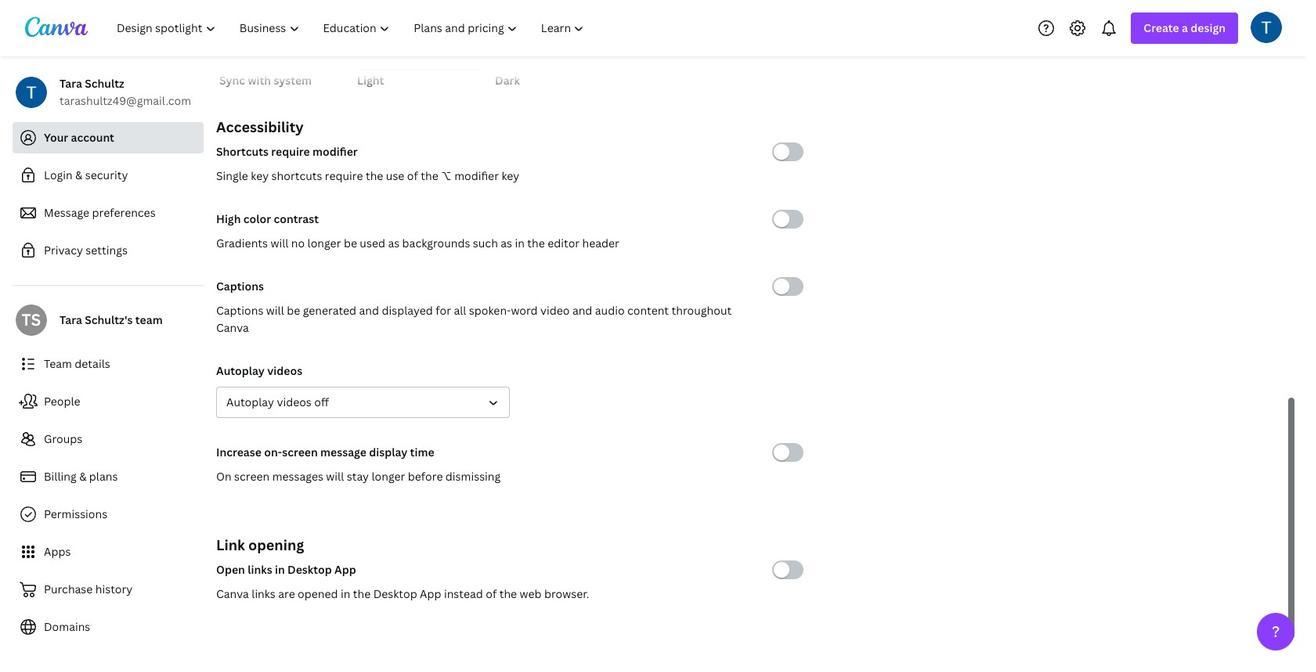 Task type: describe. For each thing, give the bounding box(es) containing it.
will for no
[[271, 236, 289, 251]]

2 vertical spatial will
[[326, 469, 344, 484]]

groups link
[[13, 424, 204, 455]]

gradients will no longer be used as backgrounds such as in the editor header
[[216, 236, 620, 251]]

domains
[[44, 620, 90, 635]]

open links in desktop app
[[216, 563, 356, 577]]

people
[[44, 394, 80, 409]]

billing & plans
[[44, 469, 118, 484]]

opening
[[248, 536, 304, 555]]

tara schultz's team image
[[16, 305, 47, 336]]

permissions link
[[13, 499, 204, 530]]

& for billing
[[79, 469, 87, 484]]

color
[[243, 212, 271, 226]]

& for login
[[75, 168, 83, 183]]

0 horizontal spatial in
[[275, 563, 285, 577]]

plans
[[89, 469, 118, 484]]

1 vertical spatial screen
[[234, 469, 270, 484]]

0 vertical spatial in
[[515, 236, 525, 251]]

schultz
[[85, 76, 124, 91]]

1 and from the left
[[359, 303, 379, 318]]

on screen messages will stay longer before dismissing
[[216, 469, 501, 484]]

use
[[386, 168, 405, 183]]

tarashultz49@gmail.com
[[60, 93, 191, 108]]

team
[[135, 313, 163, 327]]

autoplay videos off
[[226, 395, 329, 410]]

system
[[274, 73, 312, 88]]

captions for captions
[[216, 279, 264, 294]]

web
[[520, 587, 542, 602]]

1 key from the left
[[251, 168, 269, 183]]

history
[[95, 582, 133, 597]]

single key shortcuts require the use of the ⌥ modifier key
[[216, 168, 520, 183]]

login
[[44, 168, 73, 183]]

⌥
[[441, 168, 452, 183]]

be inside the "captions will be generated and displayed for all spoken-word video and audio content throughout canva"
[[287, 303, 300, 318]]

no
[[291, 236, 305, 251]]

high color contrast
[[216, 212, 319, 226]]

tara schultz's team
[[60, 313, 163, 327]]

0 horizontal spatial longer
[[308, 236, 341, 251]]

privacy settings link
[[13, 235, 204, 266]]

open
[[216, 563, 245, 577]]

create a design button
[[1132, 13, 1239, 44]]

2 vertical spatial in
[[341, 587, 350, 602]]

message
[[44, 205, 89, 220]]

on
[[216, 469, 232, 484]]

purchase history
[[44, 582, 133, 597]]

design
[[1191, 20, 1226, 35]]

opened
[[298, 587, 338, 602]]

display
[[369, 445, 408, 460]]

billing & plans link
[[13, 461, 204, 493]]

a
[[1182, 20, 1188, 35]]

the right the opened
[[353, 587, 371, 602]]

Autoplay videos off button
[[216, 387, 510, 418]]

message preferences
[[44, 205, 156, 220]]

0 vertical spatial desktop
[[288, 563, 332, 577]]

backgrounds
[[402, 236, 470, 251]]

link opening
[[216, 536, 304, 555]]

Light button
[[357, 0, 483, 89]]

autoplay videos
[[216, 364, 303, 378]]

header
[[583, 236, 620, 251]]

accessibility
[[216, 118, 304, 136]]

the left editor
[[527, 236, 545, 251]]

team
[[44, 356, 72, 371]]

single
[[216, 168, 248, 183]]

0 vertical spatial be
[[344, 236, 357, 251]]

sync
[[219, 73, 245, 88]]

videos for autoplay videos off
[[277, 395, 312, 410]]

will for be
[[266, 303, 284, 318]]

security
[[85, 168, 128, 183]]

light
[[357, 73, 384, 88]]

Sync with system button
[[219, 0, 345, 89]]

captions for captions will be generated and displayed for all spoken-word video and audio content throughout canva
[[216, 303, 264, 318]]

create a design
[[1144, 20, 1226, 35]]

displayed
[[382, 303, 433, 318]]

canva inside the "captions will be generated and displayed for all spoken-word video and audio content throughout canva"
[[216, 320, 249, 335]]

1 horizontal spatial modifier
[[454, 168, 499, 183]]

increase
[[216, 445, 262, 460]]

privacy
[[44, 243, 83, 258]]

your account link
[[13, 122, 204, 154]]

contrast
[[274, 212, 319, 226]]

preferences
[[92, 205, 156, 220]]

message
[[320, 445, 367, 460]]

tara schultz's team element
[[16, 305, 47, 336]]

your
[[44, 130, 68, 145]]

dismissing
[[446, 469, 501, 484]]

1 vertical spatial app
[[420, 587, 441, 602]]

audio
[[595, 303, 625, 318]]

captions will be generated and displayed for all spoken-word video and audio content throughout canva
[[216, 303, 732, 335]]

1 as from the left
[[388, 236, 400, 251]]

apps
[[44, 544, 71, 559]]

time
[[410, 445, 434, 460]]

0 horizontal spatial app
[[335, 563, 356, 577]]



Task type: vqa. For each thing, say whether or not it's contained in the screenshot.
the
yes



Task type: locate. For each thing, give the bounding box(es) containing it.
1 vertical spatial captions
[[216, 303, 264, 318]]

and right video
[[573, 303, 593, 318]]

key right ⌥
[[502, 168, 520, 183]]

& left plans
[[79, 469, 87, 484]]

0 vertical spatial of
[[407, 168, 418, 183]]

0 horizontal spatial key
[[251, 168, 269, 183]]

links left are
[[252, 587, 276, 602]]

longer
[[308, 236, 341, 251], [372, 469, 405, 484]]

increase on-screen message display time
[[216, 445, 434, 460]]

such
[[473, 236, 498, 251]]

spoken-
[[469, 303, 511, 318]]

2 and from the left
[[573, 303, 593, 318]]

will left stay
[[326, 469, 344, 484]]

0 horizontal spatial be
[[287, 303, 300, 318]]

0 vertical spatial longer
[[308, 236, 341, 251]]

Dark button
[[495, 0, 620, 89]]

of right use
[[407, 168, 418, 183]]

canva
[[216, 320, 249, 335], [216, 587, 249, 602]]

settings
[[86, 243, 128, 258]]

groups
[[44, 432, 82, 447]]

2 captions from the top
[[216, 303, 264, 318]]

will
[[271, 236, 289, 251], [266, 303, 284, 318], [326, 469, 344, 484]]

0 vertical spatial captions
[[216, 279, 264, 294]]

will inside the "captions will be generated and displayed for all spoken-word video and audio content throughout canva"
[[266, 303, 284, 318]]

1 horizontal spatial longer
[[372, 469, 405, 484]]

1 horizontal spatial and
[[573, 303, 593, 318]]

1 vertical spatial canva
[[216, 587, 249, 602]]

in down opening
[[275, 563, 285, 577]]

domains link
[[13, 612, 204, 643]]

2 tara from the top
[[60, 313, 82, 327]]

require up shortcuts
[[271, 144, 310, 159]]

key right single
[[251, 168, 269, 183]]

captions
[[216, 279, 264, 294], [216, 303, 264, 318]]

0 horizontal spatial of
[[407, 168, 418, 183]]

shortcuts
[[272, 168, 322, 183]]

links for are
[[252, 587, 276, 602]]

canva up autoplay videos
[[216, 320, 249, 335]]

content
[[628, 303, 669, 318]]

with
[[248, 73, 271, 88]]

1 horizontal spatial be
[[344, 236, 357, 251]]

tara for tara schultz tarashultz49@gmail.com
[[60, 76, 82, 91]]

key
[[251, 168, 269, 183], [502, 168, 520, 183]]

create
[[1144, 20, 1180, 35]]

desktop up the opened
[[288, 563, 332, 577]]

1 horizontal spatial desktop
[[373, 587, 417, 602]]

the left use
[[366, 168, 383, 183]]

1 horizontal spatial require
[[325, 168, 363, 183]]

details
[[75, 356, 110, 371]]

shortcuts require modifier
[[216, 144, 358, 159]]

used
[[360, 236, 385, 251]]

1 vertical spatial autoplay
[[226, 395, 274, 410]]

1 horizontal spatial key
[[502, 168, 520, 183]]

1 horizontal spatial in
[[341, 587, 350, 602]]

0 vertical spatial &
[[75, 168, 83, 183]]

1 horizontal spatial of
[[486, 587, 497, 602]]

0 vertical spatial autoplay
[[216, 364, 265, 378]]

0 horizontal spatial screen
[[234, 469, 270, 484]]

and
[[359, 303, 379, 318], [573, 303, 593, 318]]

1 vertical spatial links
[[252, 587, 276, 602]]

dark
[[495, 73, 520, 88]]

of
[[407, 168, 418, 183], [486, 587, 497, 602]]

0 vertical spatial canva
[[216, 320, 249, 335]]

shortcuts
[[216, 144, 269, 159]]

in right such
[[515, 236, 525, 251]]

of right instead
[[486, 587, 497, 602]]

screen down increase
[[234, 469, 270, 484]]

be left 'generated'
[[287, 303, 300, 318]]

0 vertical spatial modifier
[[313, 144, 358, 159]]

sync with system
[[219, 73, 312, 88]]

modifier
[[313, 144, 358, 159], [454, 168, 499, 183]]

as right used
[[388, 236, 400, 251]]

1 tara from the top
[[60, 76, 82, 91]]

captions down gradients on the left top of the page
[[216, 279, 264, 294]]

0 vertical spatial will
[[271, 236, 289, 251]]

all
[[454, 303, 466, 318]]

app left instead
[[420, 587, 441, 602]]

login & security link
[[13, 160, 204, 191]]

tara inside tara schultz tarashultz49@gmail.com
[[60, 76, 82, 91]]

the
[[366, 168, 383, 183], [421, 168, 439, 183], [527, 236, 545, 251], [353, 587, 371, 602], [500, 587, 517, 602]]

tara schultz image
[[1251, 11, 1282, 43]]

longer right no
[[308, 236, 341, 251]]

2 horizontal spatial in
[[515, 236, 525, 251]]

off
[[314, 395, 329, 410]]

high
[[216, 212, 241, 226]]

& inside 'link'
[[75, 168, 83, 183]]

billing
[[44, 469, 77, 484]]

stay
[[347, 469, 369, 484]]

account
[[71, 130, 114, 145]]

2 key from the left
[[502, 168, 520, 183]]

0 horizontal spatial as
[[388, 236, 400, 251]]

video
[[541, 303, 570, 318]]

on-
[[264, 445, 282, 460]]

0 horizontal spatial modifier
[[313, 144, 358, 159]]

screen
[[282, 445, 318, 460], [234, 469, 270, 484]]

autoplay inside 'button'
[[226, 395, 274, 410]]

instead
[[444, 587, 483, 602]]

1 vertical spatial longer
[[372, 469, 405, 484]]

videos for autoplay videos
[[267, 364, 303, 378]]

screen up messages
[[282, 445, 318, 460]]

canva links are opened in the desktop app instead of the web browser.
[[216, 587, 589, 602]]

gradients
[[216, 236, 268, 251]]

team details link
[[13, 349, 204, 380]]

1 vertical spatial will
[[266, 303, 284, 318]]

top level navigation element
[[107, 13, 598, 44]]

purchase
[[44, 582, 93, 597]]

for
[[436, 303, 451, 318]]

autoplay for autoplay videos off
[[226, 395, 274, 410]]

app
[[335, 563, 356, 577], [420, 587, 441, 602]]

your account
[[44, 130, 114, 145]]

in
[[515, 236, 525, 251], [275, 563, 285, 577], [341, 587, 350, 602]]

captions up autoplay videos
[[216, 303, 264, 318]]

1 horizontal spatial as
[[501, 236, 512, 251]]

1 vertical spatial desktop
[[373, 587, 417, 602]]

be left used
[[344, 236, 357, 251]]

tara left the schultz's
[[60, 313, 82, 327]]

word
[[511, 303, 538, 318]]

login & security
[[44, 168, 128, 183]]

desktop left instead
[[373, 587, 417, 602]]

0 horizontal spatial desktop
[[288, 563, 332, 577]]

the left web
[[500, 587, 517, 602]]

1 vertical spatial videos
[[277, 395, 312, 410]]

1 vertical spatial in
[[275, 563, 285, 577]]

will left no
[[271, 236, 289, 251]]

purchase history link
[[13, 574, 204, 606]]

0 vertical spatial require
[[271, 144, 310, 159]]

1 vertical spatial of
[[486, 587, 497, 602]]

canva down open
[[216, 587, 249, 602]]

browser.
[[544, 587, 589, 602]]

editor
[[548, 236, 580, 251]]

videos up autoplay videos off
[[267, 364, 303, 378]]

before
[[408, 469, 443, 484]]

1 horizontal spatial screen
[[282, 445, 318, 460]]

0 horizontal spatial require
[[271, 144, 310, 159]]

1 vertical spatial &
[[79, 469, 87, 484]]

autoplay down autoplay videos
[[226, 395, 274, 410]]

app up the opened
[[335, 563, 356, 577]]

2 as from the left
[[501, 236, 512, 251]]

1 vertical spatial require
[[325, 168, 363, 183]]

autoplay for autoplay videos
[[216, 364, 265, 378]]

1 vertical spatial modifier
[[454, 168, 499, 183]]

0 horizontal spatial and
[[359, 303, 379, 318]]

links for in
[[248, 563, 272, 577]]

in right the opened
[[341, 587, 350, 602]]

apps link
[[13, 537, 204, 568]]

team details
[[44, 356, 110, 371]]

&
[[75, 168, 83, 183], [79, 469, 87, 484]]

as right such
[[501, 236, 512, 251]]

autoplay up autoplay videos off
[[216, 364, 265, 378]]

permissions
[[44, 507, 107, 522]]

modifier right ⌥
[[454, 168, 499, 183]]

generated
[[303, 303, 357, 318]]

message preferences link
[[13, 197, 204, 229]]

1 vertical spatial be
[[287, 303, 300, 318]]

require right shortcuts
[[325, 168, 363, 183]]

1 captions from the top
[[216, 279, 264, 294]]

0 vertical spatial links
[[248, 563, 272, 577]]

0 vertical spatial screen
[[282, 445, 318, 460]]

2 canva from the top
[[216, 587, 249, 602]]

modifier up single key shortcuts require the use of the ⌥ modifier key
[[313, 144, 358, 159]]

longer down display
[[372, 469, 405, 484]]

people link
[[13, 386, 204, 418]]

videos inside 'button'
[[277, 395, 312, 410]]

videos left off
[[277, 395, 312, 410]]

tara
[[60, 76, 82, 91], [60, 313, 82, 327]]

will left 'generated'
[[266, 303, 284, 318]]

require
[[271, 144, 310, 159], [325, 168, 363, 183]]

are
[[278, 587, 295, 602]]

1 vertical spatial tara
[[60, 313, 82, 327]]

privacy settings
[[44, 243, 128, 258]]

1 horizontal spatial app
[[420, 587, 441, 602]]

& right login
[[75, 168, 83, 183]]

schultz's
[[85, 313, 133, 327]]

0 vertical spatial videos
[[267, 364, 303, 378]]

0 vertical spatial tara
[[60, 76, 82, 91]]

0 vertical spatial app
[[335, 563, 356, 577]]

1 canva from the top
[[216, 320, 249, 335]]

tara left 'schultz'
[[60, 76, 82, 91]]

captions inside the "captions will be generated and displayed for all spoken-word video and audio content throughout canva"
[[216, 303, 264, 318]]

messages
[[272, 469, 323, 484]]

the left ⌥
[[421, 168, 439, 183]]

links down link opening
[[248, 563, 272, 577]]

link
[[216, 536, 245, 555]]

links
[[248, 563, 272, 577], [252, 587, 276, 602]]

and left displayed
[[359, 303, 379, 318]]

tara for tara schultz's team
[[60, 313, 82, 327]]

throughout
[[672, 303, 732, 318]]



